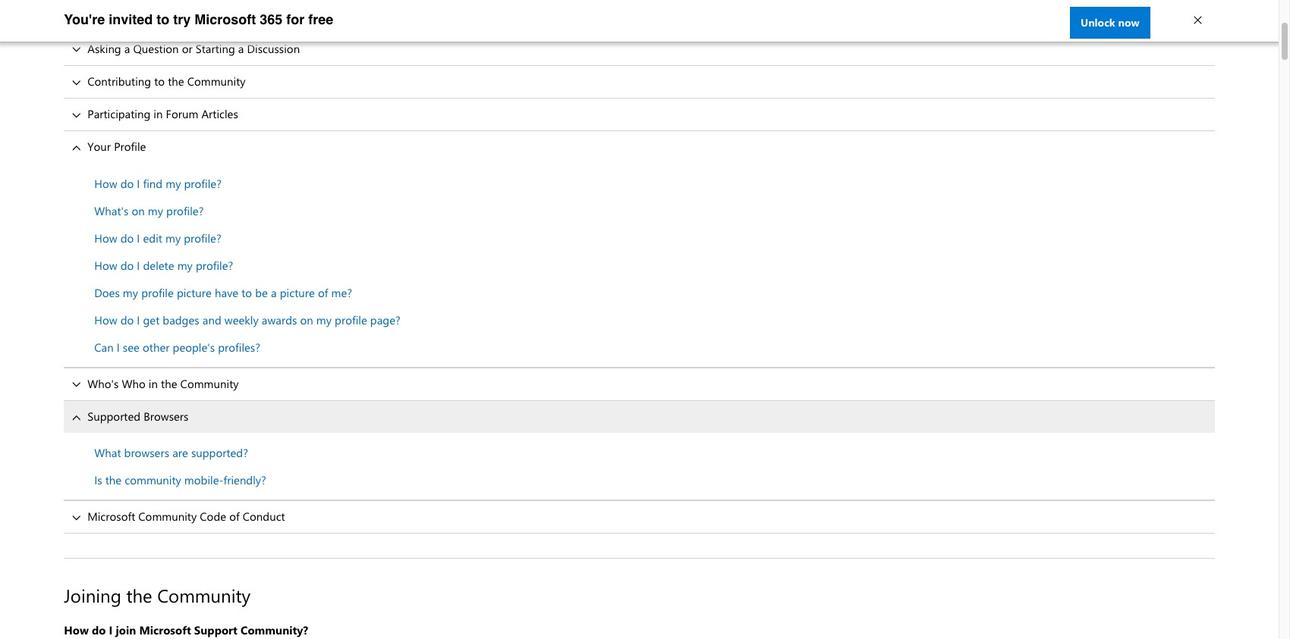 Task type: vqa. For each thing, say whether or not it's contained in the screenshot.
Does My Profile Picture Have To Be A Picture Of Me?
yes



Task type: locate. For each thing, give the bounding box(es) containing it.
community down people's
[[180, 376, 239, 391]]

0 horizontal spatial picture
[[177, 285, 212, 300]]

i left join
[[109, 624, 113, 639]]

i
[[137, 176, 140, 191], [137, 231, 140, 246], [137, 258, 140, 273], [137, 312, 140, 328], [117, 340, 120, 355], [109, 624, 113, 639]]

to
[[157, 11, 169, 27], [154, 74, 165, 89], [242, 285, 252, 300]]

of left me?
[[318, 285, 328, 300]]

how for how do i get badges and weekly awards on my profile page?
[[94, 312, 117, 328]]

365
[[260, 11, 283, 27]]

how for how do i delete my profile?
[[94, 258, 117, 273]]

list
[[64, 176, 1215, 368], [64, 446, 1215, 501]]

the right is on the left
[[105, 473, 122, 488]]

asking
[[87, 41, 121, 56]]

your profile element
[[87, 139, 146, 154]]

on right the awards in the left of the page
[[300, 312, 313, 328]]

do left edit
[[120, 231, 134, 246]]

2 vertical spatial to
[[242, 285, 252, 300]]

a right 'be'
[[271, 285, 277, 300]]

to up participating in forum articles
[[154, 74, 165, 89]]

1 horizontal spatial microsoft
[[139, 624, 191, 639]]

2 list from the top
[[64, 446, 1215, 501]]

do left the delete at the top of the page
[[120, 258, 134, 273]]

joining
[[64, 584, 121, 608]]

on
[[132, 203, 145, 218], [300, 312, 313, 328]]

1 horizontal spatial on
[[300, 312, 313, 328]]

1 vertical spatial to
[[154, 74, 165, 89]]

how do i delete my profile?
[[94, 258, 233, 273]]

microsoft up starting
[[194, 11, 256, 27]]

2 vertical spatial microsoft
[[139, 624, 191, 639]]

profile? for how do i find my profile?
[[184, 176, 222, 191]]

and
[[202, 312, 221, 328]]

how do i find my profile?
[[94, 176, 222, 191]]

contributing to the community element
[[87, 74, 246, 89]]

i left the see
[[117, 340, 120, 355]]

people's
[[173, 340, 215, 355]]

a
[[124, 41, 130, 56], [238, 41, 244, 56], [271, 285, 277, 300]]

how up does
[[94, 258, 117, 273]]

in left the forum
[[154, 106, 163, 122]]

i left the delete at the top of the page
[[137, 258, 140, 273]]

conduct
[[243, 509, 285, 525]]

code
[[200, 509, 226, 525]]

me?
[[331, 285, 352, 300]]

community down is the community mobile-friendly? at the bottom left of page
[[138, 509, 197, 525]]

0 horizontal spatial of
[[229, 509, 240, 525]]

how
[[94, 176, 117, 191], [94, 231, 117, 246], [94, 258, 117, 273], [94, 312, 117, 328], [64, 624, 89, 639]]

participating in forum articles element
[[87, 106, 238, 122]]

my
[[166, 176, 181, 191], [148, 203, 163, 218], [165, 231, 181, 246], [177, 258, 193, 273], [123, 285, 138, 300], [316, 312, 332, 328]]

i inside "how do i join microsoft support community?" "heading"
[[109, 624, 113, 639]]

microsoft
[[194, 11, 256, 27], [87, 509, 135, 525], [139, 624, 191, 639]]

question
[[133, 41, 179, 56]]

contributing
[[87, 74, 151, 89]]

do inside "how do i join microsoft support community?" "heading"
[[92, 624, 106, 639]]

delete
[[143, 258, 174, 273]]

do for edit
[[120, 231, 134, 246]]

do left 'find' at top left
[[120, 176, 134, 191]]

does
[[94, 285, 120, 300]]

a right asking
[[124, 41, 130, 56]]

picture
[[177, 285, 212, 300], [280, 285, 315, 300]]

see
[[123, 340, 140, 355]]

invited
[[109, 11, 153, 27]]

microsoft down joining the community
[[139, 624, 191, 639]]

profile? down 'how do i find my profile?' link
[[166, 203, 204, 218]]

find
[[143, 176, 163, 191]]

microsoft community code of conduct element
[[87, 509, 285, 525]]

how do i edit my profile? link
[[94, 231, 221, 246]]

browsers
[[124, 446, 169, 461]]

0 vertical spatial on
[[132, 203, 145, 218]]

1 horizontal spatial picture
[[280, 285, 315, 300]]

i for join
[[109, 624, 113, 639]]

the up the question
[[140, 8, 156, 23]]

i left 'find' at top left
[[137, 176, 140, 191]]

the up join
[[126, 584, 152, 608]]

have
[[215, 285, 238, 300]]

searching the community element
[[87, 8, 218, 23]]

picture up badges
[[177, 285, 212, 300]]

profile? up does my profile picture have to be a picture of me?
[[196, 258, 233, 273]]

of
[[318, 285, 328, 300], [229, 509, 240, 525]]

2 horizontal spatial microsoft
[[194, 11, 256, 27]]

1 vertical spatial of
[[229, 509, 240, 525]]

picture up the awards in the left of the page
[[280, 285, 315, 300]]

to left try
[[157, 11, 169, 27]]

1 list from the top
[[64, 176, 1215, 368]]

what browsers are supported? link
[[94, 446, 248, 461]]

edit
[[143, 231, 162, 246]]

how down does
[[94, 312, 117, 328]]

do for join
[[92, 624, 106, 639]]

1 vertical spatial in
[[149, 376, 158, 391]]

community down starting
[[187, 74, 246, 89]]

1 horizontal spatial a
[[238, 41, 244, 56]]

does my profile picture have to be a picture of me? link
[[94, 285, 352, 300]]

how up what's
[[94, 176, 117, 191]]

how do i delete my profile? link
[[94, 258, 233, 273]]

on right what's
[[132, 203, 145, 218]]

1 vertical spatial profile
[[335, 312, 367, 328]]

supported browsers element
[[87, 409, 189, 424]]

profile down me?
[[335, 312, 367, 328]]

1 vertical spatial list
[[64, 446, 1215, 501]]

or
[[182, 41, 193, 56]]

profile? right 'find' at top left
[[184, 176, 222, 191]]

free
[[308, 11, 333, 27]]

weekly
[[225, 312, 259, 328]]

is
[[94, 473, 102, 488]]

1 vertical spatial microsoft
[[87, 509, 135, 525]]

community
[[159, 8, 218, 23], [187, 74, 246, 89], [180, 376, 239, 391], [138, 509, 197, 525], [157, 584, 251, 608]]

microsoft inside "heading"
[[139, 624, 191, 639]]

i for find
[[137, 176, 140, 191]]

how down joining
[[64, 624, 89, 639]]

how inside "heading"
[[64, 624, 89, 639]]

i left get
[[137, 312, 140, 328]]

the
[[140, 8, 156, 23], [168, 74, 184, 89], [161, 376, 177, 391], [105, 473, 122, 488], [126, 584, 152, 608]]

i left edit
[[137, 231, 140, 246]]

joining the community element
[[64, 584, 1215, 608]]

of right code
[[229, 509, 240, 525]]

profile?
[[184, 176, 222, 191], [166, 203, 204, 218], [184, 231, 221, 246], [196, 258, 233, 273]]

unlock now link
[[1070, 7, 1151, 39]]

my right 'find' at top left
[[166, 176, 181, 191]]

my right the delete at the top of the page
[[177, 258, 193, 273]]

badges
[[163, 312, 199, 328]]

i for edit
[[137, 231, 140, 246]]

profile? for how do i delete my profile?
[[196, 258, 233, 273]]

does my profile picture have to be a picture of me?
[[94, 285, 352, 300]]

do
[[120, 176, 134, 191], [120, 231, 134, 246], [120, 258, 134, 273], [120, 312, 134, 328], [92, 624, 106, 639]]

1 picture from the left
[[177, 285, 212, 300]]

mobile-
[[184, 473, 224, 488]]

do left get
[[120, 312, 134, 328]]

my right does
[[123, 285, 138, 300]]

0 vertical spatial list
[[64, 176, 1215, 368]]

0 vertical spatial of
[[318, 285, 328, 300]]

how do i join microsoft support community? heading
[[64, 624, 1215, 640]]

now
[[1119, 15, 1140, 30]]

how down what's
[[94, 231, 117, 246]]

microsoft down is on the left
[[87, 509, 135, 525]]

the for joining
[[126, 584, 152, 608]]

browsers
[[144, 409, 189, 424]]

list containing how do i find my profile?
[[64, 176, 1215, 368]]

to left 'be'
[[242, 285, 252, 300]]

how do i edit my profile?
[[94, 231, 221, 246]]

do left join
[[92, 624, 106, 639]]

i for delete
[[137, 258, 140, 273]]

profile down the delete at the top of the page
[[141, 285, 174, 300]]

in
[[154, 106, 163, 122], [149, 376, 158, 391]]

a right starting
[[238, 41, 244, 56]]

list containing what browsers are supported?
[[64, 446, 1215, 501]]

microsoft community code of conduct
[[87, 509, 285, 525]]

profile
[[141, 285, 174, 300], [335, 312, 367, 328]]

who's who in the community
[[87, 376, 239, 391]]

participating in forum articles
[[87, 106, 238, 122]]

0 vertical spatial profile
[[141, 285, 174, 300]]

0 vertical spatial to
[[157, 11, 169, 27]]

searching the community
[[87, 8, 218, 23]]

page?
[[370, 312, 401, 328]]

my right edit
[[165, 231, 181, 246]]

community up support
[[157, 584, 251, 608]]

list for your profile
[[64, 176, 1215, 368]]

profile? up how do i delete my profile? link
[[184, 231, 221, 246]]

how for how do i find my profile?
[[94, 176, 117, 191]]

in right who
[[149, 376, 158, 391]]

you're invited to try microsoft 365 for free
[[64, 11, 333, 27]]

list for supported browsers
[[64, 446, 1215, 501]]

supported browsers
[[87, 409, 189, 424]]

0 vertical spatial microsoft
[[194, 11, 256, 27]]



Task type: describe. For each thing, give the bounding box(es) containing it.
0 vertical spatial in
[[154, 106, 163, 122]]

what's
[[94, 203, 128, 218]]

how do i get badges and weekly awards on my profile page?
[[94, 312, 401, 328]]

i for get
[[137, 312, 140, 328]]

who's who in the community element
[[87, 376, 239, 391]]

profiles?
[[218, 340, 260, 355]]

profile? for how do i edit my profile?
[[184, 231, 221, 246]]

awards
[[262, 312, 297, 328]]

searching
[[87, 8, 137, 23]]

what's on my profile?
[[94, 203, 204, 218]]

do for get
[[120, 312, 134, 328]]

2 horizontal spatial a
[[271, 285, 277, 300]]

community up or
[[159, 8, 218, 23]]

discussion
[[247, 41, 300, 56]]

the up the forum
[[168, 74, 184, 89]]

are
[[172, 446, 188, 461]]

asking a question or starting a discussion element
[[87, 41, 300, 56]]

how for how do i edit my profile?
[[94, 231, 117, 246]]

1 horizontal spatial of
[[318, 285, 328, 300]]

microsoft for try
[[194, 11, 256, 27]]

starting
[[196, 41, 235, 56]]

supported
[[87, 409, 141, 424]]

asking a question or starting a discussion
[[87, 41, 300, 56]]

0 horizontal spatial on
[[132, 203, 145, 218]]

join
[[116, 624, 136, 639]]

can i see other people's profiles?
[[94, 340, 260, 355]]

my up how do i edit my profile? link
[[148, 203, 163, 218]]

get
[[143, 312, 160, 328]]

unlock
[[1081, 15, 1116, 30]]

unlock now
[[1081, 15, 1140, 30]]

can i see other people's profiles? link
[[94, 340, 260, 355]]

how do i find my profile? link
[[94, 176, 222, 191]]

the up browsers
[[161, 376, 177, 391]]

articles
[[201, 106, 238, 122]]

support
[[194, 624, 238, 639]]

who's
[[87, 376, 119, 391]]

how do i get badges and weekly awards on my profile page? link
[[94, 312, 401, 328]]

what
[[94, 446, 121, 461]]

1 vertical spatial on
[[300, 312, 313, 328]]

try
[[173, 11, 191, 27]]

joining the community
[[64, 584, 251, 608]]

can
[[94, 340, 114, 355]]

is the community mobile-friendly?
[[94, 473, 266, 488]]

2 picture from the left
[[280, 285, 315, 300]]

forum
[[166, 106, 198, 122]]

0 horizontal spatial microsoft
[[87, 509, 135, 525]]

you're
[[64, 11, 105, 27]]

for
[[286, 11, 305, 27]]

do for delete
[[120, 258, 134, 273]]

my down me?
[[316, 312, 332, 328]]

the for is
[[105, 473, 122, 488]]

what browsers are supported?
[[94, 446, 248, 461]]

be
[[255, 285, 268, 300]]

0 horizontal spatial profile
[[141, 285, 174, 300]]

the for searching
[[140, 8, 156, 23]]

your profile
[[87, 139, 146, 154]]

to inside list
[[242, 285, 252, 300]]

who
[[122, 376, 146, 391]]

friendly?
[[224, 473, 266, 488]]

participating
[[87, 106, 151, 122]]

is the community mobile-friendly? link
[[94, 473, 266, 488]]

contributing to the community
[[87, 74, 246, 89]]

0 horizontal spatial a
[[124, 41, 130, 56]]

what's on my profile? link
[[94, 203, 204, 218]]

microsoft for join
[[139, 624, 191, 639]]

community?
[[241, 624, 308, 639]]

your
[[87, 139, 111, 154]]

how do i join microsoft support community?
[[64, 624, 308, 639]]

community
[[125, 473, 181, 488]]

other
[[143, 340, 170, 355]]

profile
[[114, 139, 146, 154]]

how for how do i join microsoft support community?
[[64, 624, 89, 639]]

supported?
[[191, 446, 248, 461]]

1 horizontal spatial profile
[[335, 312, 367, 328]]

do for find
[[120, 176, 134, 191]]



